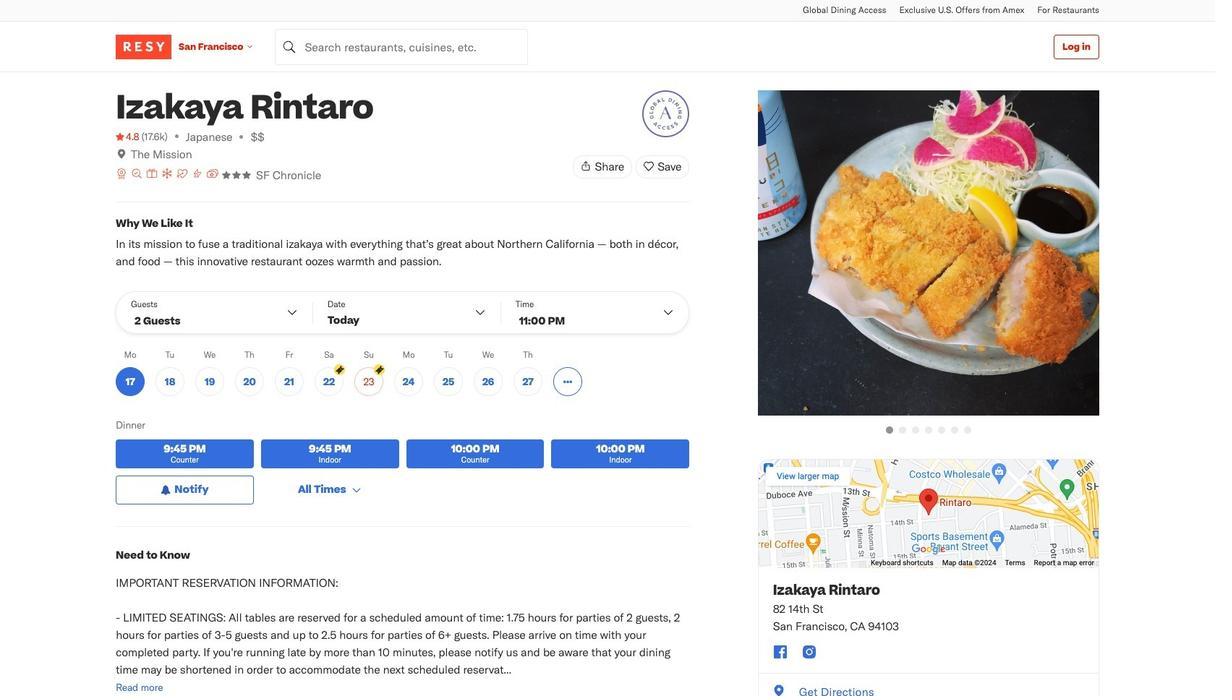 Task type: locate. For each thing, give the bounding box(es) containing it.
3.0 out of 3 stars image
[[222, 171, 253, 179]]

None field
[[275, 29, 529, 65]]



Task type: describe. For each thing, give the bounding box(es) containing it.
Search restaurants, cuisines, etc. text field
[[275, 29, 529, 65]]

4.8 out of 5 stars image
[[116, 130, 139, 144]]

june 22, 2024. has event. image
[[334, 365, 345, 376]]

june 23, 2024. has event. image
[[374, 365, 385, 376]]



Task type: vqa. For each thing, say whether or not it's contained in the screenshot.
4.5 out of 5 stars image
no



